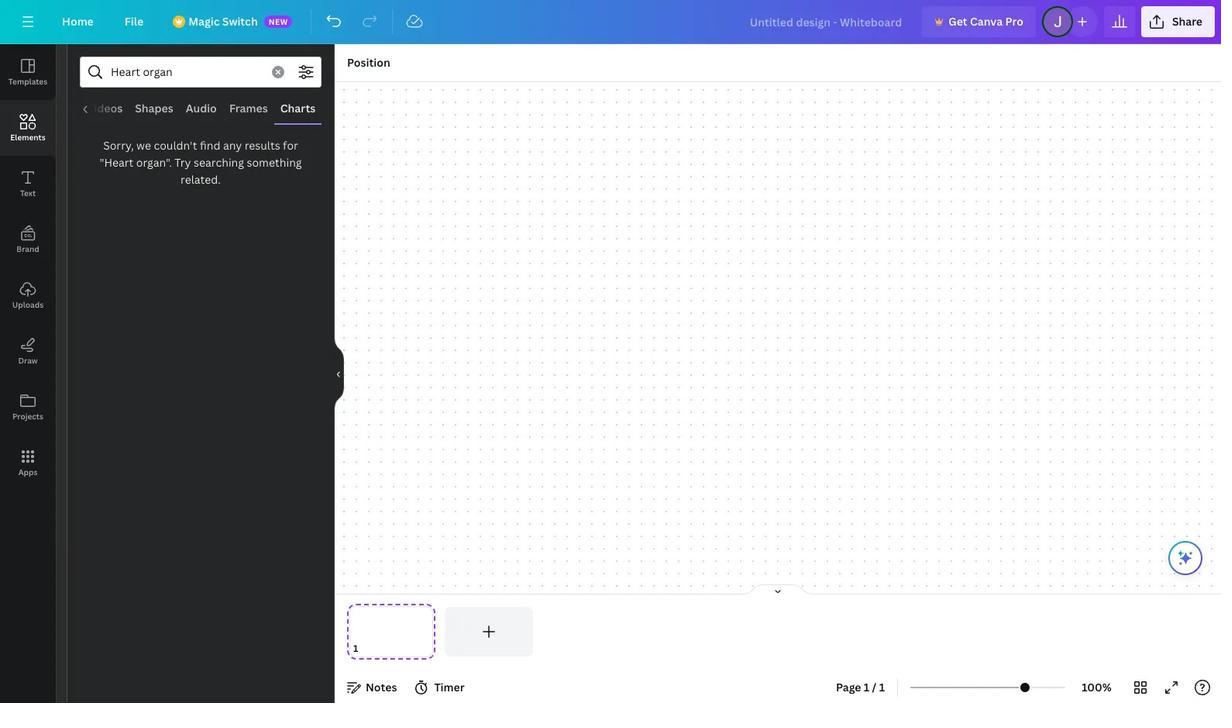 Task type: vqa. For each thing, say whether or not it's contained in the screenshot.
100% FULLY CUSTOMIZABLE
no



Task type: describe. For each thing, give the bounding box(es) containing it.
shapes
[[135, 101, 173, 116]]

something
[[247, 155, 302, 170]]

main menu bar
[[0, 0, 1222, 44]]

notes button
[[341, 675, 403, 700]]

pro
[[1006, 14, 1024, 29]]

frames button
[[223, 94, 274, 123]]

magic
[[189, 14, 220, 29]]

brand button
[[0, 212, 56, 267]]

frames
[[229, 101, 268, 116]]

try
[[175, 155, 191, 170]]

100% button
[[1072, 675, 1122, 700]]

shapes button
[[129, 94, 180, 123]]

side panel tab list
[[0, 44, 56, 491]]

Search elements search field
[[111, 57, 263, 87]]

uploads
[[12, 299, 44, 310]]

photos
[[37, 101, 74, 116]]

videos
[[87, 101, 123, 116]]

/
[[873, 680, 877, 695]]

position button
[[341, 50, 397, 75]]

get canva pro
[[949, 14, 1024, 29]]

get canva pro button
[[923, 6, 1036, 37]]

position
[[347, 55, 390, 70]]

draw button
[[0, 323, 56, 379]]

any
[[223, 138, 242, 153]]

share button
[[1142, 6, 1215, 37]]

hide pages image
[[741, 584, 815, 596]]

charts
[[280, 101, 316, 116]]

100%
[[1082, 680, 1112, 695]]

file button
[[112, 6, 156, 37]]

get
[[949, 14, 968, 29]]

elements button
[[0, 100, 56, 156]]

templates button
[[0, 44, 56, 100]]

"heart
[[100, 155, 134, 170]]

Page title text field
[[365, 641, 371, 657]]

canva assistant image
[[1177, 549, 1195, 567]]

hide image
[[334, 336, 344, 411]]

canva
[[970, 14, 1003, 29]]

audio button
[[180, 94, 223, 123]]

videos button
[[81, 94, 129, 123]]

notes
[[366, 680, 397, 695]]

timer
[[434, 680, 465, 695]]

page 1 / 1
[[836, 680, 885, 695]]



Task type: locate. For each thing, give the bounding box(es) containing it.
brand
[[16, 243, 39, 254]]

elements
[[10, 132, 46, 143]]

switch
[[222, 14, 258, 29]]

2 1 from the left
[[880, 680, 885, 695]]

page 1 image
[[347, 607, 435, 657]]

charts button
[[274, 94, 322, 123]]

Design title text field
[[738, 6, 916, 37]]

find
[[200, 138, 220, 153]]

related.
[[181, 172, 221, 187]]

projects button
[[0, 379, 56, 435]]

0 horizontal spatial 1
[[864, 680, 870, 695]]

text button
[[0, 156, 56, 212]]

draw
[[18, 355, 38, 366]]

projects
[[12, 411, 43, 422]]

1 left '/'
[[864, 680, 870, 695]]

file
[[125, 14, 144, 29]]

text
[[20, 188, 36, 198]]

audio
[[186, 101, 217, 116]]

timer button
[[410, 675, 471, 700]]

share
[[1173, 14, 1203, 29]]

we
[[136, 138, 151, 153]]

photos button
[[31, 94, 81, 123]]

apps
[[18, 467, 37, 478]]

sorry, we couldn't find any results for "heart organ". try searching something related.
[[100, 138, 302, 187]]

apps button
[[0, 435, 56, 491]]

1 horizontal spatial 1
[[880, 680, 885, 695]]

uploads button
[[0, 267, 56, 323]]

results
[[245, 138, 280, 153]]

home link
[[50, 6, 106, 37]]

1 right '/'
[[880, 680, 885, 695]]

searching
[[194, 155, 244, 170]]

organ".
[[136, 155, 172, 170]]

couldn't
[[154, 138, 197, 153]]

1 1 from the left
[[864, 680, 870, 695]]

sorry,
[[103, 138, 134, 153]]

for
[[283, 138, 298, 153]]

home
[[62, 14, 94, 29]]

new
[[269, 16, 288, 27]]

page
[[836, 680, 862, 695]]

1
[[864, 680, 870, 695], [880, 680, 885, 695]]

templates
[[8, 76, 47, 87]]

magic switch
[[189, 14, 258, 29]]



